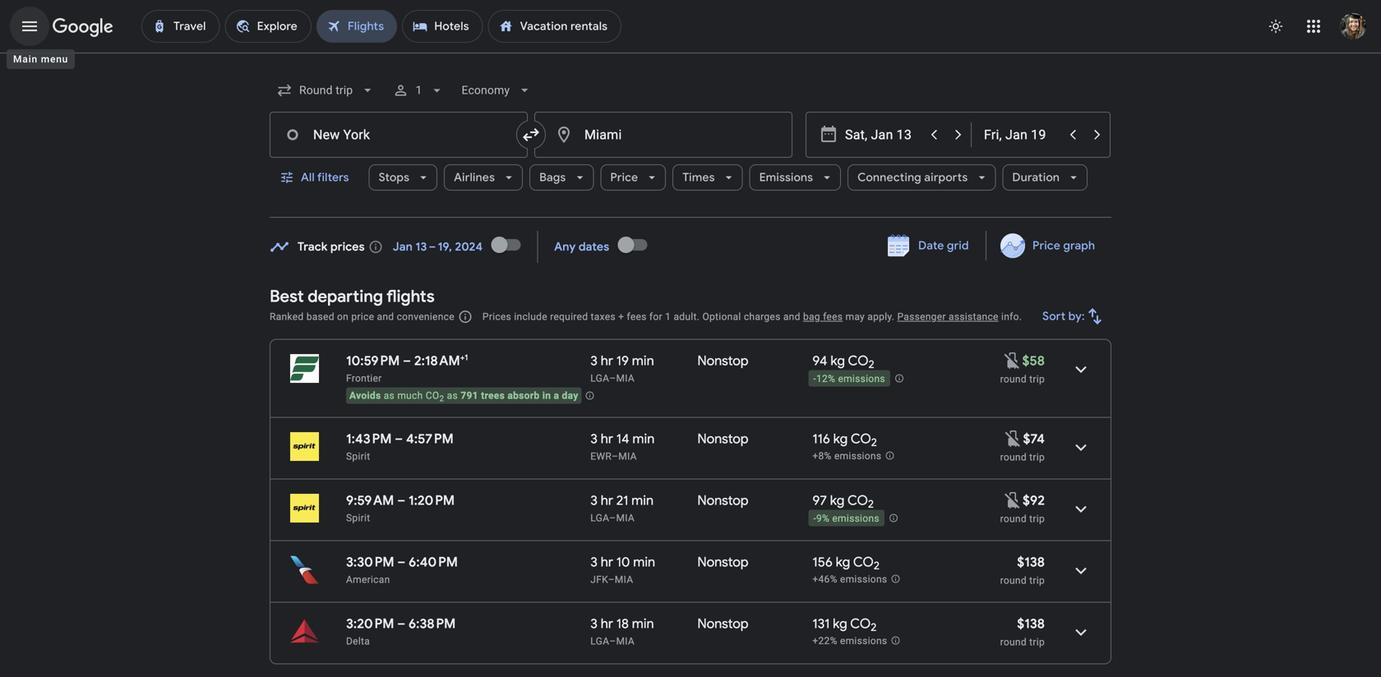 Task type: locate. For each thing, give the bounding box(es) containing it.
trip down the $58 text field
[[1029, 374, 1045, 385]]

round trip for $92
[[1000, 513, 1045, 525]]

min for 3 hr 14 min
[[633, 431, 655, 448]]

– inside 1:43 pm – 4:57 pm spirit
[[395, 431, 403, 448]]

Departure text field
[[845, 113, 921, 157]]

flight details. leaves newark liberty international airport at 1:43 pm on saturday, january 13 and arrives at miami international airport at 4:57 pm on saturday, january 13. image
[[1061, 428, 1101, 467]]

trip down $74
[[1029, 452, 1045, 463]]

$138 round trip left 'flight details. leaves laguardia airport at 3:20 pm on saturday, january 13 and arrives at miami international airport at 6:38 pm on saturday, january 13.' icon
[[1000, 616, 1045, 648]]

1 inside the 10:59 pm – 2:18 am + 1
[[465, 353, 468, 363]]

4 round from the top
[[1000, 575, 1027, 587]]

co up +8% emissions
[[851, 431, 871, 448]]

– down total duration 3 hr 19 min. "element" at bottom
[[609, 373, 616, 384]]

min right "18"
[[632, 616, 654, 633]]

1 nonstop from the top
[[697, 353, 749, 370]]

flight details. leaves laguardia airport at 3:20 pm on saturday, january 13 and arrives at miami international airport at 6:38 pm on saturday, january 13. image
[[1061, 613, 1101, 652]]

1 horizontal spatial and
[[783, 311, 801, 323]]

3 inside 3 hr 14 min ewr – mia
[[591, 431, 598, 448]]

2 for 131
[[871, 621, 877, 635]]

131
[[813, 616, 830, 633]]

2 up +8% emissions
[[871, 436, 877, 450]]

0 vertical spatial -
[[813, 373, 816, 385]]

round down the $58 text field
[[1000, 374, 1027, 385]]

2 inside 156 kg co 2
[[874, 559, 880, 573]]

None text field
[[270, 112, 528, 158], [534, 112, 793, 158], [270, 112, 528, 158], [534, 112, 793, 158]]

min right 21
[[632, 492, 654, 509]]

2 up +46% emissions
[[874, 559, 880, 573]]

apply.
[[868, 311, 895, 323]]

1 horizontal spatial 1
[[465, 353, 468, 363]]

hr for 21
[[601, 492, 613, 509]]

kg inside 116 kg co 2
[[833, 431, 848, 448]]

– right departure time: 1:43 pm. text field
[[395, 431, 403, 448]]

2 spirit from the top
[[346, 513, 370, 524]]

nonstop for 3 hr 19 min
[[697, 353, 749, 370]]

3:20 pm – 6:38 pm delta
[[346, 616, 456, 647]]

10:59 pm
[[346, 353, 400, 370]]

spirit for 1:43 pm
[[346, 451, 370, 462]]

bag
[[803, 311, 820, 323]]

0 vertical spatial round trip
[[1000, 374, 1045, 385]]

lga inside 3 hr 18 min lga – mia
[[591, 636, 609, 647]]

10:59 pm – 2:18 am + 1
[[346, 353, 468, 370]]

emissions down 156 kg co 2
[[840, 574, 887, 586]]

0 vertical spatial price
[[610, 170, 638, 185]]

round trip for $74
[[1000, 452, 1045, 463]]

flights
[[387, 286, 435, 307]]

$138
[[1017, 554, 1045, 571], [1017, 616, 1045, 633]]

kg right 94
[[831, 353, 845, 370]]

4 3 from the top
[[591, 554, 598, 571]]

3 inside 3 hr 19 min lga – mia
[[591, 353, 598, 370]]

0 horizontal spatial 1
[[415, 83, 422, 97]]

3 up "ewr"
[[591, 431, 598, 448]]

3 up jfk
[[591, 554, 598, 571]]

round for $92
[[1000, 513, 1027, 525]]

– inside 3:20 pm – 6:38 pm delta
[[397, 616, 405, 633]]

2 inside 'avoids as much co 2 as 791 trees absorb in a day'
[[439, 394, 444, 404]]

$138 round trip
[[1000, 554, 1045, 587], [1000, 616, 1045, 648]]

hr inside 3 hr 18 min lga – mia
[[601, 616, 613, 633]]

based
[[306, 311, 334, 323]]

138 US dollars text field
[[1017, 554, 1045, 571]]

3 trip from the top
[[1029, 513, 1045, 525]]

2 for 97
[[868, 498, 874, 512]]

lga up avoids as much co2 as 791 trees absorb in a day. learn more about this calculation. icon
[[591, 373, 609, 384]]

co up -9% emissions
[[848, 492, 868, 509]]

this price for this flight doesn't include overhead bin access. if you need a carry-on bag, use the bags filter to update prices. image for $58
[[1003, 351, 1022, 371]]

3 hr from the top
[[601, 492, 613, 509]]

1 vertical spatial -
[[813, 513, 816, 525]]

mia for 10
[[615, 574, 633, 586]]

– down total duration 3 hr 21 min. element
[[609, 513, 616, 524]]

all filters
[[301, 170, 349, 185]]

co inside 131 kg co 2
[[850, 616, 871, 633]]

co right much
[[426, 390, 439, 402]]

co
[[848, 353, 869, 370], [426, 390, 439, 402], [851, 431, 871, 448], [848, 492, 868, 509], [853, 554, 874, 571], [850, 616, 871, 633]]

trip
[[1029, 374, 1045, 385], [1029, 452, 1045, 463], [1029, 513, 1045, 525], [1029, 575, 1045, 587], [1029, 637, 1045, 648]]

min inside 3 hr 21 min lga – mia
[[632, 492, 654, 509]]

trip for $74
[[1029, 452, 1045, 463]]

co up +22% emissions
[[850, 616, 871, 633]]

2 round from the top
[[1000, 452, 1027, 463]]

$138 round trip up 138 us dollars text box
[[1000, 554, 1045, 587]]

kg right "97"
[[830, 492, 845, 509]]

2 trip from the top
[[1029, 452, 1045, 463]]

1 nonstop flight. element from the top
[[697, 353, 749, 372]]

fees
[[627, 311, 647, 323], [823, 311, 843, 323]]

5 hr from the top
[[601, 616, 613, 633]]

Arrival time: 1:20 PM. text field
[[409, 492, 455, 509]]

round trip down this price for this flight doesn't include overhead bin access. if you need a carry-on bag, use the bags filter to update prices. icon
[[1000, 513, 1045, 525]]

this price for this flight doesn't include overhead bin access. if you need a carry-on bag, use the bags filter to update prices. image
[[1003, 351, 1022, 371], [1003, 429, 1023, 449]]

1 horizontal spatial fees
[[823, 311, 843, 323]]

avoids as much co2 as 791 trees absorb in a day. learn more about this calculation. image
[[585, 391, 595, 401]]

Arrival time: 4:57 PM. text field
[[406, 431, 454, 448]]

– inside 9:59 am – 1:20 pm spirit
[[397, 492, 405, 509]]

0 horizontal spatial price
[[610, 170, 638, 185]]

3
[[591, 353, 598, 370], [591, 431, 598, 448], [591, 492, 598, 509], [591, 554, 598, 571], [591, 616, 598, 633]]

131 kg co 2
[[813, 616, 877, 635]]

1 round from the top
[[1000, 374, 1027, 385]]

emissions button
[[750, 158, 841, 197]]

12%
[[816, 373, 835, 385]]

lga inside 3 hr 19 min lga – mia
[[591, 373, 609, 384]]

mia for 18
[[616, 636, 635, 647]]

3 inside 3 hr 18 min lga – mia
[[591, 616, 598, 633]]

fees right bag
[[823, 311, 843, 323]]

1 $138 from the top
[[1017, 554, 1045, 571]]

nonstop for 3 hr 18 min
[[697, 616, 749, 633]]

1 horizontal spatial +
[[618, 311, 624, 323]]

hr left "18"
[[601, 616, 613, 633]]

kg inside "94 kg co 2"
[[831, 353, 845, 370]]

kg inside 131 kg co 2
[[833, 616, 847, 633]]

1 vertical spatial +
[[460, 353, 465, 363]]

round for $58
[[1000, 374, 1027, 385]]

hr left 19 on the bottom of the page
[[601, 353, 613, 370]]

2 up +22% emissions
[[871, 621, 877, 635]]

2 vertical spatial round trip
[[1000, 513, 1045, 525]]

156
[[813, 554, 833, 571]]

hr left 10 at the left bottom of the page
[[601, 554, 613, 571]]

2 horizontal spatial 1
[[665, 311, 671, 323]]

co inside 116 kg co 2
[[851, 431, 871, 448]]

kg up +8% emissions
[[833, 431, 848, 448]]

3 inside 3 hr 10 min jfk – mia
[[591, 554, 598, 571]]

0 horizontal spatial fees
[[627, 311, 647, 323]]

5 nonstop flight. element from the top
[[697, 616, 749, 635]]

date grid button
[[876, 231, 982, 261]]

min inside 3 hr 10 min jfk – mia
[[633, 554, 655, 571]]

hr inside 3 hr 10 min jfk – mia
[[601, 554, 613, 571]]

3 round from the top
[[1000, 513, 1027, 525]]

total duration 3 hr 14 min. element
[[591, 431, 697, 450]]

leaves laguardia airport at 10:59 pm on saturday, january 13 and arrives at miami international airport at 2:18 am on sunday, january 14. element
[[346, 353, 468, 370]]

1 vertical spatial 1
[[665, 311, 671, 323]]

spirit inside 1:43 pm – 4:57 pm spirit
[[346, 451, 370, 462]]

2 lga from the top
[[591, 513, 609, 524]]

2 round trip from the top
[[1000, 452, 1045, 463]]

min right 14
[[633, 431, 655, 448]]

$138 left flight details. leaves john f. kennedy international airport at 3:30 pm on saturday, january 13 and arrives at miami international airport at 6:40 pm on saturday, january 13. icon
[[1017, 554, 1045, 571]]

date grid
[[918, 238, 969, 253]]

as left much
[[384, 390, 395, 402]]

1 trip from the top
[[1029, 374, 1045, 385]]

2 up -12% emissions
[[869, 358, 874, 372]]

mia down 14
[[618, 451, 637, 462]]

round trip
[[1000, 374, 1045, 385], [1000, 452, 1045, 463], [1000, 513, 1045, 525]]

a
[[554, 390, 559, 402]]

and left bag
[[783, 311, 801, 323]]

1 vertical spatial round trip
[[1000, 452, 1045, 463]]

mia inside 3 hr 21 min lga – mia
[[616, 513, 635, 524]]

trip down $92 text box
[[1029, 513, 1045, 525]]

4 hr from the top
[[601, 554, 613, 571]]

2 up -9% emissions
[[868, 498, 874, 512]]

total duration 3 hr 19 min. element
[[591, 353, 697, 372]]

21
[[616, 492, 628, 509]]

hr inside 3 hr 19 min lga – mia
[[601, 353, 613, 370]]

hr inside 3 hr 21 min lga – mia
[[601, 492, 613, 509]]

Departure time: 9:59 AM. text field
[[346, 492, 394, 509]]

1:43 pm – 4:57 pm spirit
[[346, 431, 454, 462]]

min inside 3 hr 18 min lga – mia
[[632, 616, 654, 633]]

kg for 94
[[831, 353, 845, 370]]

1 $138 round trip from the top
[[1000, 554, 1045, 587]]

Departure time: 1:43 PM. text field
[[346, 431, 392, 448]]

nonstop for 3 hr 21 min
[[697, 492, 749, 509]]

5 nonstop from the top
[[697, 616, 749, 633]]

none search field containing all filters
[[270, 71, 1112, 218]]

2 left the 791
[[439, 394, 444, 404]]

min right 19 on the bottom of the page
[[632, 353, 654, 370]]

0 vertical spatial lga
[[591, 373, 609, 384]]

as
[[384, 390, 395, 402], [447, 390, 458, 402]]

4 nonstop from the top
[[697, 554, 749, 571]]

2
[[869, 358, 874, 372], [439, 394, 444, 404], [871, 436, 877, 450], [868, 498, 874, 512], [874, 559, 880, 573], [871, 621, 877, 635]]

$74
[[1023, 431, 1045, 448]]

nonstop flight. element for 3 hr 18 min
[[697, 616, 749, 635]]

1 vertical spatial lga
[[591, 513, 609, 524]]

$138 round trip for 156
[[1000, 554, 1045, 587]]

emissions for 116
[[834, 451, 882, 462]]

nonstop flight. element for 3 hr 14 min
[[697, 431, 749, 450]]

hr for 19
[[601, 353, 613, 370]]

None search field
[[270, 71, 1112, 218]]

mia inside 3 hr 18 min lga – mia
[[616, 636, 635, 647]]

2 3 from the top
[[591, 431, 598, 448]]

total duration 3 hr 18 min. element
[[591, 616, 697, 635]]

– right 3:30 pm
[[397, 554, 406, 571]]

round trip down the $58 text field
[[1000, 374, 1045, 385]]

kg for 116
[[833, 431, 848, 448]]

lga for 3 hr 18 min
[[591, 636, 609, 647]]

- down 94
[[813, 373, 816, 385]]

9:59 am – 1:20 pm spirit
[[346, 492, 455, 524]]

4 nonstop flight. element from the top
[[697, 554, 749, 573]]

+ right taxes
[[618, 311, 624, 323]]

- down "97"
[[813, 513, 816, 525]]

1 vertical spatial spirit
[[346, 513, 370, 524]]

mia down 10 at the left bottom of the page
[[615, 574, 633, 586]]

passenger
[[897, 311, 946, 323]]

trip down $138 text field
[[1029, 575, 1045, 587]]

nonstop for 3 hr 10 min
[[697, 554, 749, 571]]

3 round trip from the top
[[1000, 513, 1045, 525]]

kg right 131
[[833, 616, 847, 633]]

emissions down 116 kg co 2
[[834, 451, 882, 462]]

sort
[[1043, 309, 1066, 324]]

1 lga from the top
[[591, 373, 609, 384]]

airlines button
[[444, 158, 523, 197]]

+
[[618, 311, 624, 323], [460, 353, 465, 363]]

$58
[[1022, 353, 1045, 370]]

– left 1:20 pm
[[397, 492, 405, 509]]

min inside 3 hr 14 min ewr – mia
[[633, 431, 655, 448]]

price right bags popup button
[[610, 170, 638, 185]]

156 kg co 2
[[813, 554, 880, 573]]

0 vertical spatial spirit
[[346, 451, 370, 462]]

2 hr from the top
[[601, 431, 613, 448]]

Arrival time: 2:18 AM on  Sunday, January 14. text field
[[414, 353, 468, 370]]

– inside 3 hr 14 min ewr – mia
[[612, 451, 618, 462]]

emissions for 156
[[840, 574, 887, 586]]

min inside 3 hr 19 min lga – mia
[[632, 353, 654, 370]]

co for 116
[[851, 431, 871, 448]]

trip down 138 us dollars text box
[[1029, 637, 1045, 648]]

mia inside 3 hr 14 min ewr – mia
[[618, 451, 637, 462]]

1 spirit from the top
[[346, 451, 370, 462]]

spirit down 9:59 am text box
[[346, 513, 370, 524]]

-9% emissions
[[813, 513, 880, 525]]

for
[[649, 311, 663, 323]]

round trip down $74
[[1000, 452, 1045, 463]]

2 inside 116 kg co 2
[[871, 436, 877, 450]]

round down $138 text field
[[1000, 575, 1027, 587]]

co up -12% emissions
[[848, 353, 869, 370]]

3 hr 14 min ewr – mia
[[591, 431, 655, 462]]

spirit for 9:59 am
[[346, 513, 370, 524]]

2 for 94
[[869, 358, 874, 372]]

kg inside 156 kg co 2
[[836, 554, 850, 571]]

– left 6:38 pm
[[397, 616, 405, 633]]

trip for $58
[[1029, 374, 1045, 385]]

2 $138 from the top
[[1017, 616, 1045, 633]]

+ up the 791
[[460, 353, 465, 363]]

co inside "94 kg co 2"
[[848, 353, 869, 370]]

hr left 21
[[601, 492, 613, 509]]

6:40 pm
[[409, 554, 458, 571]]

1 - from the top
[[813, 373, 816, 385]]

2 - from the top
[[813, 513, 816, 525]]

0 vertical spatial this price for this flight doesn't include overhead bin access. if you need a carry-on bag, use the bags filter to update prices. image
[[1003, 351, 1022, 371]]

– inside 3 hr 18 min lga – mia
[[609, 636, 616, 647]]

$138 left 'flight details. leaves laguardia airport at 3:20 pm on saturday, january 13 and arrives at miami international airport at 6:38 pm on saturday, january 13.' icon
[[1017, 616, 1045, 633]]

2 vertical spatial lga
[[591, 636, 609, 647]]

0 vertical spatial $138 round trip
[[1000, 554, 1045, 587]]

2 vertical spatial 1
[[465, 353, 468, 363]]

+8%
[[813, 451, 832, 462]]

emissions down 131 kg co 2
[[840, 636, 887, 647]]

2 $138 round trip from the top
[[1000, 616, 1045, 648]]

97 kg co 2
[[813, 492, 874, 512]]

price inside price popup button
[[610, 170, 638, 185]]

kg for 131
[[833, 616, 847, 633]]

co for 131
[[850, 616, 871, 633]]

1 vertical spatial price
[[1032, 238, 1060, 253]]

co inside the 97 kg co 2
[[848, 492, 868, 509]]

kg for 97
[[830, 492, 845, 509]]

– inside 3 hr 10 min jfk – mia
[[608, 574, 615, 586]]

5 round from the top
[[1000, 637, 1027, 648]]

total duration 3 hr 21 min. element
[[591, 492, 697, 512]]

3 inside 3 hr 21 min lga – mia
[[591, 492, 598, 509]]

0 horizontal spatial and
[[377, 311, 394, 323]]

1:43 pm
[[346, 431, 392, 448]]

kg up +46% emissions
[[836, 554, 850, 571]]

58 US dollars text field
[[1022, 353, 1045, 370]]

– down total duration 3 hr 18 min. 'element'
[[609, 636, 616, 647]]

emissions down the 97 kg co 2
[[832, 513, 880, 525]]

on
[[337, 311, 349, 323]]

hr inside 3 hr 14 min ewr – mia
[[601, 431, 613, 448]]

0 vertical spatial $138
[[1017, 554, 1045, 571]]

3 nonstop from the top
[[697, 492, 749, 509]]

1 fees from the left
[[627, 311, 647, 323]]

as left the 791
[[447, 390, 458, 402]]

round down $74
[[1000, 452, 1027, 463]]

2 for 116
[[871, 436, 877, 450]]

and
[[377, 311, 394, 323], [783, 311, 801, 323]]

jan 13 – 19, 2024
[[393, 240, 483, 254]]

1 horizontal spatial price
[[1032, 238, 1060, 253]]

2 nonstop from the top
[[697, 431, 749, 448]]

mia for 21
[[616, 513, 635, 524]]

nonstop flight. element for 3 hr 19 min
[[697, 353, 749, 372]]

+22%
[[813, 636, 838, 647]]

mia inside 3 hr 19 min lga – mia
[[616, 373, 635, 384]]

2 as from the left
[[447, 390, 458, 402]]

emissions
[[838, 373, 885, 385], [834, 451, 882, 462], [832, 513, 880, 525], [840, 574, 887, 586], [840, 636, 887, 647]]

much
[[397, 390, 423, 402]]

min for 3 hr 18 min
[[632, 616, 654, 633]]

1
[[415, 83, 422, 97], [665, 311, 671, 323], [465, 353, 468, 363]]

round down this price for this flight doesn't include overhead bin access. if you need a carry-on bag, use the bags filter to update prices. icon
[[1000, 513, 1027, 525]]

min right 10 at the left bottom of the page
[[633, 554, 655, 571]]

3 left 21
[[591, 492, 598, 509]]

lga down total duration 3 hr 18 min. 'element'
[[591, 636, 609, 647]]

mia down 21
[[616, 513, 635, 524]]

1 vertical spatial this price for this flight doesn't include overhead bin access. if you need a carry-on bag, use the bags filter to update prices. image
[[1003, 429, 1023, 449]]

fees left for
[[627, 311, 647, 323]]

3 left 19 on the bottom of the page
[[591, 353, 598, 370]]

adult.
[[674, 311, 700, 323]]

flight details. leaves laguardia airport at 10:59 pm on saturday, january 13 and arrives at miami international airport at 2:18 am on sunday, january 14. image
[[1061, 350, 1101, 389]]

hr left 14
[[601, 431, 613, 448]]

0 horizontal spatial +
[[460, 353, 465, 363]]

0 vertical spatial 1
[[415, 83, 422, 97]]

spirit down 1:43 pm at the bottom left
[[346, 451, 370, 462]]

1 3 from the top
[[591, 353, 598, 370]]

Return text field
[[984, 113, 1060, 157]]

1 as from the left
[[384, 390, 395, 402]]

lga
[[591, 373, 609, 384], [591, 513, 609, 524], [591, 636, 609, 647]]

3 left "18"
[[591, 616, 598, 633]]

$138 round trip for 131
[[1000, 616, 1045, 648]]

2 nonstop flight. element from the top
[[697, 431, 749, 450]]

mia inside 3 hr 10 min jfk – mia
[[615, 574, 633, 586]]

price inside price graph button
[[1032, 238, 1060, 253]]

– down 14
[[612, 451, 618, 462]]

1 vertical spatial $138 round trip
[[1000, 616, 1045, 648]]

lga down total duration 3 hr 21 min. element
[[591, 513, 609, 524]]

2024
[[455, 240, 483, 254]]

co inside 156 kg co 2
[[853, 554, 874, 571]]

1 round trip from the top
[[1000, 374, 1045, 385]]

spirit
[[346, 451, 370, 462], [346, 513, 370, 524]]

and right the price
[[377, 311, 394, 323]]

1 hr from the top
[[601, 353, 613, 370]]

min for 3 hr 10 min
[[633, 554, 655, 571]]

3:20 pm
[[346, 616, 394, 633]]

138 US dollars text field
[[1017, 616, 1045, 633]]

american
[[346, 574, 390, 586]]

kg inside the 97 kg co 2
[[830, 492, 845, 509]]

sort by: button
[[1036, 297, 1112, 336]]

leaves newark liberty international airport at 1:43 pm on saturday, january 13 and arrives at miami international airport at 4:57 pm on saturday, january 13. element
[[346, 431, 454, 448]]

by:
[[1069, 309, 1085, 324]]

3:30 pm – 6:40 pm american
[[346, 554, 458, 586]]

2 for 156
[[874, 559, 880, 573]]

2 inside "94 kg co 2"
[[869, 358, 874, 372]]

1 horizontal spatial as
[[447, 390, 458, 402]]

3 3 from the top
[[591, 492, 598, 509]]

jfk
[[591, 574, 608, 586]]

– left the 2:18 am
[[403, 353, 411, 370]]

required
[[550, 311, 588, 323]]

all filters button
[[270, 158, 362, 197]]

3 nonstop flight. element from the top
[[697, 492, 749, 512]]

1 vertical spatial $138
[[1017, 616, 1045, 633]]

3 lga from the top
[[591, 636, 609, 647]]

sort by:
[[1043, 309, 1085, 324]]

dates
[[579, 240, 610, 254]]

- for 94
[[813, 373, 816, 385]]

2 inside the 97 kg co 2
[[868, 498, 874, 512]]

ranked
[[270, 311, 304, 323]]

2 inside 131 kg co 2
[[871, 621, 877, 635]]

round down 138 us dollars text box
[[1000, 637, 1027, 648]]

3 for 3 hr 21 min
[[591, 492, 598, 509]]

– down total duration 3 hr 10 min. element
[[608, 574, 615, 586]]

5 3 from the top
[[591, 616, 598, 633]]

spirit inside 9:59 am – 1:20 pm spirit
[[346, 513, 370, 524]]

mia down 19 on the bottom of the page
[[616, 373, 635, 384]]

price left graph
[[1032, 238, 1060, 253]]

9%
[[816, 513, 830, 525]]

airports
[[924, 170, 968, 185]]

mia down "18"
[[616, 636, 635, 647]]

ewr
[[591, 451, 612, 462]]

None field
[[270, 76, 383, 105], [455, 76, 539, 105], [270, 76, 383, 105], [455, 76, 539, 105]]

nonstop flight. element
[[697, 353, 749, 372], [697, 431, 749, 450], [697, 492, 749, 512], [697, 554, 749, 573], [697, 616, 749, 635]]

0 horizontal spatial as
[[384, 390, 395, 402]]

lga inside 3 hr 21 min lga – mia
[[591, 513, 609, 524]]

co up +46% emissions
[[853, 554, 874, 571]]

change appearance image
[[1256, 7, 1296, 46]]



Task type: vqa. For each thing, say whether or not it's contained in the screenshot.
–
yes



Task type: describe. For each thing, give the bounding box(es) containing it.
leaves laguardia airport at 3:20 pm on saturday, january 13 and arrives at miami international airport at 6:38 pm on saturday, january 13. element
[[346, 616, 456, 633]]

price graph
[[1032, 238, 1095, 253]]

flight details. leaves laguardia airport at 9:59 am on saturday, january 13 and arrives at miami international airport at 1:20 pm on saturday, january 13. image
[[1061, 490, 1101, 529]]

price
[[351, 311, 374, 323]]

Departure time: 3:30 PM. text field
[[346, 554, 394, 571]]

learn more about ranking image
[[458, 310, 473, 324]]

-12% emissions
[[813, 373, 885, 385]]

price graph button
[[990, 231, 1108, 261]]

prices include required taxes + fees for 1 adult. optional charges and bag fees may apply. passenger assistance
[[483, 311, 999, 323]]

4 trip from the top
[[1029, 575, 1045, 587]]

track
[[298, 240, 328, 254]]

bag fees button
[[803, 311, 843, 323]]

trees
[[481, 390, 505, 402]]

round trip for $58
[[1000, 374, 1045, 385]]

emissions for 131
[[840, 636, 887, 647]]

taxes
[[591, 311, 616, 323]]

mia for 14
[[618, 451, 637, 462]]

price for price
[[610, 170, 638, 185]]

min for 3 hr 21 min
[[632, 492, 654, 509]]

19
[[616, 353, 629, 370]]

– inside '3:30 pm – 6:40 pm american'
[[397, 554, 406, 571]]

Arrival time: 6:38 PM. text field
[[409, 616, 456, 633]]

co for 97
[[848, 492, 868, 509]]

connecting airports
[[858, 170, 968, 185]]

round for $74
[[1000, 452, 1027, 463]]

– inside 3 hr 19 min lga – mia
[[609, 373, 616, 384]]

frontier
[[346, 373, 382, 384]]

Arrival time: 6:40 PM. text field
[[409, 554, 458, 571]]

Departure time: 3:20 PM. text field
[[346, 616, 394, 633]]

co for 156
[[853, 554, 874, 571]]

bags button
[[530, 158, 594, 197]]

min for 3 hr 19 min
[[632, 353, 654, 370]]

2 and from the left
[[783, 311, 801, 323]]

learn more about tracked prices image
[[368, 240, 383, 254]]

best departing flights
[[270, 286, 435, 307]]

find the best price region
[[270, 225, 1112, 274]]

nonstop for 3 hr 14 min
[[697, 431, 749, 448]]

optional
[[702, 311, 741, 323]]

any dates
[[554, 240, 610, 254]]

prices
[[331, 240, 365, 254]]

flight details. leaves john f. kennedy international airport at 3:30 pm on saturday, january 13 and arrives at miami international airport at 6:40 pm on saturday, january 13. image
[[1061, 551, 1101, 591]]

jan
[[393, 240, 413, 254]]

co inside 'avoids as much co 2 as 791 trees absorb in a day'
[[426, 390, 439, 402]]

kg for 156
[[836, 554, 850, 571]]

loading results progress bar
[[0, 53, 1381, 56]]

price for price graph
[[1032, 238, 1060, 253]]

1 button
[[386, 71, 452, 110]]

1 and from the left
[[377, 311, 394, 323]]

this price for this flight doesn't include overhead bin access. if you need a carry-on bag, use the bags filter to update prices. image
[[1003, 491, 1023, 510]]

airlines
[[454, 170, 495, 185]]

10
[[616, 554, 630, 571]]

97
[[813, 492, 827, 509]]

3 hr 10 min jfk – mia
[[591, 554, 655, 586]]

emissions down "94 kg co 2"
[[838, 373, 885, 385]]

bags
[[539, 170, 566, 185]]

74 US dollars text field
[[1023, 431, 1045, 448]]

116 kg co 2
[[813, 431, 877, 450]]

hr for 10
[[601, 554, 613, 571]]

day
[[562, 390, 578, 402]]

convenience
[[397, 311, 455, 323]]

charges
[[744, 311, 781, 323]]

best departing flights main content
[[270, 225, 1112, 677]]

track prices
[[298, 240, 365, 254]]

include
[[514, 311, 547, 323]]

9:59 am
[[346, 492, 394, 509]]

nonstop flight. element for 3 hr 21 min
[[697, 492, 749, 512]]

connecting
[[858, 170, 922, 185]]

3:30 pm
[[346, 554, 394, 571]]

14
[[616, 431, 629, 448]]

absorb
[[508, 390, 540, 402]]

- for 97
[[813, 513, 816, 525]]

all
[[301, 170, 315, 185]]

+22% emissions
[[813, 636, 887, 647]]

hr for 18
[[601, 616, 613, 633]]

avoids as much co 2 as 791 trees absorb in a day
[[349, 390, 578, 404]]

filters
[[317, 170, 349, 185]]

hr for 14
[[601, 431, 613, 448]]

in
[[542, 390, 551, 402]]

departing
[[308, 286, 383, 307]]

+46% emissions
[[813, 574, 887, 586]]

+46%
[[813, 574, 838, 586]]

2 fees from the left
[[823, 311, 843, 323]]

Departure time: 10:59 PM. text field
[[346, 353, 400, 370]]

stops
[[379, 170, 409, 185]]

avoids
[[349, 390, 381, 402]]

total duration 3 hr 10 min. element
[[591, 554, 697, 573]]

3 for 3 hr 10 min
[[591, 554, 598, 571]]

3 for 3 hr 14 min
[[591, 431, 598, 448]]

lga for 3 hr 19 min
[[591, 373, 609, 384]]

price button
[[600, 158, 666, 197]]

18
[[616, 616, 629, 633]]

best
[[270, 286, 304, 307]]

leaves john f. kennedy international airport at 3:30 pm on saturday, january 13 and arrives at miami international airport at 6:40 pm on saturday, january 13. element
[[346, 554, 458, 571]]

$138 for 131
[[1017, 616, 1045, 633]]

mia for 19
[[616, 373, 635, 384]]

5 trip from the top
[[1029, 637, 1045, 648]]

main menu image
[[20, 16, 39, 36]]

94
[[813, 353, 828, 370]]

passenger assistance button
[[897, 311, 999, 323]]

duration
[[1012, 170, 1060, 185]]

any
[[554, 240, 576, 254]]

duration button
[[1003, 158, 1088, 197]]

94 kg co 2
[[813, 353, 874, 372]]

nonstop flight. element for 3 hr 10 min
[[697, 554, 749, 573]]

3 hr 21 min lga – mia
[[591, 492, 654, 524]]

3 for 3 hr 19 min
[[591, 353, 598, 370]]

3 for 3 hr 18 min
[[591, 616, 598, 633]]

assistance
[[949, 311, 999, 323]]

+ inside the 10:59 pm – 2:18 am + 1
[[460, 353, 465, 363]]

791
[[461, 390, 478, 402]]

0 vertical spatial +
[[618, 311, 624, 323]]

prices
[[483, 311, 511, 323]]

swap origin and destination. image
[[521, 125, 541, 145]]

times
[[683, 170, 715, 185]]

times button
[[673, 158, 743, 197]]

+8% emissions
[[813, 451, 882, 462]]

116
[[813, 431, 830, 448]]

lga for 3 hr 21 min
[[591, 513, 609, 524]]

emissions
[[759, 170, 813, 185]]

this price for this flight doesn't include overhead bin access. if you need a carry-on bag, use the bags filter to update prices. image for $74
[[1003, 429, 1023, 449]]

date
[[918, 238, 944, 253]]

trip for $92
[[1029, 513, 1045, 525]]

graph
[[1063, 238, 1095, 253]]

6:38 pm
[[409, 616, 456, 633]]

delta
[[346, 636, 370, 647]]

leaves laguardia airport at 9:59 am on saturday, january 13 and arrives at miami international airport at 1:20 pm on saturday, january 13. element
[[346, 492, 455, 509]]

1 inside 1 popup button
[[415, 83, 422, 97]]

stops button
[[369, 158, 437, 197]]

grid
[[947, 238, 969, 253]]

$138 for 156
[[1017, 554, 1045, 571]]

13 – 19,
[[416, 240, 452, 254]]

connecting airports button
[[848, 158, 996, 197]]

co for 94
[[848, 353, 869, 370]]

92 US dollars text field
[[1023, 492, 1045, 509]]

– inside 3 hr 21 min lga – mia
[[609, 513, 616, 524]]



